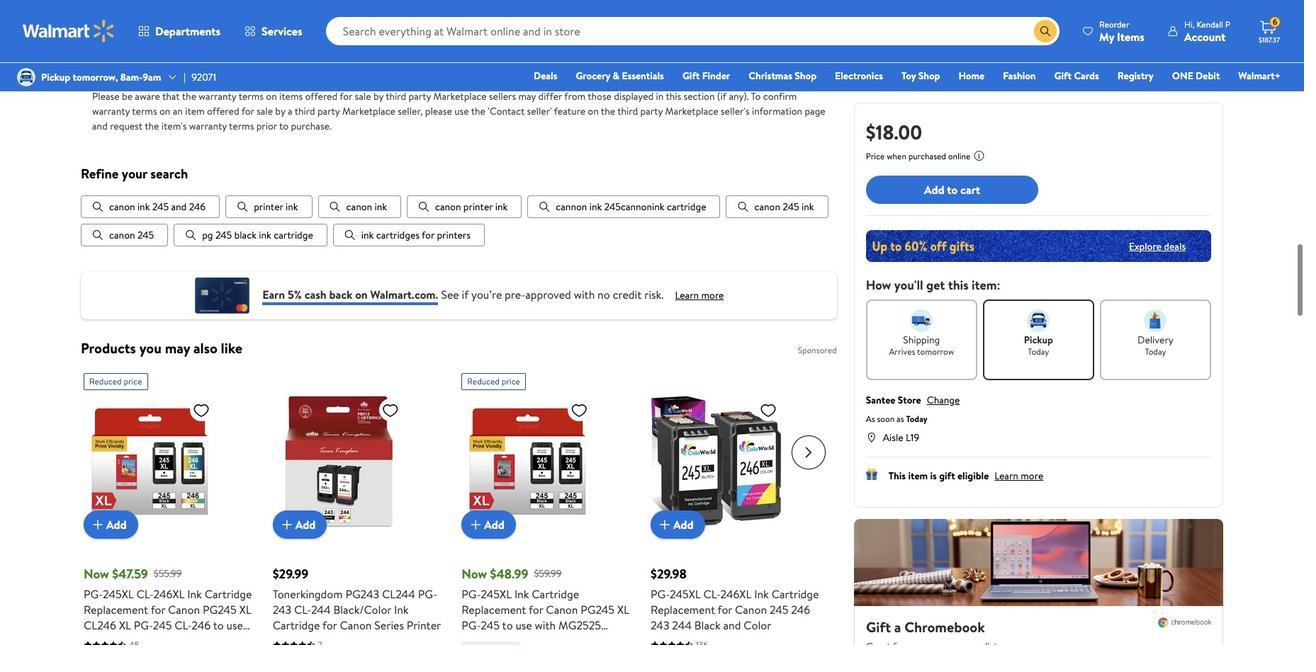 Task type: vqa. For each thing, say whether or not it's contained in the screenshot.
Available inside the PICKUP AVAILABLE FOR 9 OF 27 ITEMS
no



Task type: locate. For each thing, give the bounding box(es) containing it.
change
[[927, 394, 960, 408]]

today for delivery
[[1145, 346, 1167, 358]]

4 product group from the left
[[651, 368, 820, 646]]

third up seller,
[[386, 89, 406, 104]]

the left item's
[[145, 119, 159, 133]]

mg2525 down $47.59 at the bottom of page
[[107, 634, 150, 646]]

canon inside the canon 245 'button'
[[109, 229, 135, 243]]

replacement
[[84, 603, 148, 619], [462, 603, 526, 619], [651, 603, 716, 619]]

and right black
[[724, 619, 741, 634]]

0 horizontal spatial reduced price
[[89, 376, 142, 388]]

0 vertical spatial more
[[702, 289, 724, 303]]

1 vertical spatial warranty
[[92, 104, 130, 118]]

mg3020 left tr4520
[[462, 634, 506, 646]]

add for $48.99
[[485, 518, 505, 533]]

2 pg245 from the left
[[581, 603, 615, 619]]

and down search
[[171, 200, 187, 214]]

1 horizontal spatial 246xl
[[721, 587, 752, 603]]

series
[[375, 619, 404, 634]]

replacement down $47.59 at the bottom of page
[[84, 603, 148, 619]]

today inside pickup today
[[1028, 346, 1050, 358]]

canon inside canon 245 ink button
[[755, 200, 781, 214]]

add up $29.98
[[674, 518, 694, 533]]

1 vertical spatial more
[[1021, 469, 1044, 484]]

more right eligible
[[1021, 469, 1044, 484]]

canon up 4522
[[546, 603, 578, 619]]

246
[[189, 200, 206, 214], [792, 603, 811, 619], [192, 619, 211, 634]]

1 gift from the left
[[683, 69, 700, 83]]

1 horizontal spatial item
[[909, 469, 928, 484]]

one debit link
[[1166, 68, 1227, 84]]

add to cart image
[[278, 517, 295, 534], [657, 517, 674, 534]]

2 horizontal spatial xl
[[618, 603, 630, 619]]

printer inside button
[[464, 200, 493, 214]]

gift
[[683, 69, 700, 83], [1055, 69, 1072, 83]]

0 horizontal spatial 246xl
[[154, 587, 185, 603]]

use inside now $48.99 $59.99 pg-245xl ink cartridge replacement for canon pg245 xl pg-245 to use with mg2525 mg3020 tr4520 4522 (2 black)
[[516, 619, 532, 634]]

list
[[81, 196, 837, 247]]

cartridge right 245cannonink
[[667, 200, 707, 214]]

santee
[[866, 394, 896, 408]]

0 horizontal spatial by
[[275, 104, 285, 118]]

replacement inside $29.98 pg-245xl cl-246xl ink cartridge replacement for canon 245 246 243 244 black and color
[[651, 603, 716, 619]]

0 horizontal spatial pg245
[[203, 603, 237, 619]]

canon for canon printer ink
[[435, 200, 461, 214]]

243 down '$29.99'
[[273, 603, 292, 619]]

add up $47.59 at the bottom of page
[[106, 518, 127, 533]]

2 horizontal spatial third
[[618, 104, 638, 118]]

0 horizontal spatial with
[[84, 634, 105, 646]]

243 inside $29.99 tonerkingdom pg243 cl244 pg- 243 cl-244 black/color ink cartridge for canon series printer
[[273, 603, 292, 619]]

4 add button from the left
[[651, 512, 705, 540]]

243
[[273, 603, 292, 619], [651, 619, 670, 634]]

246 inside canon ink 245 and 246 "button"
[[189, 200, 206, 214]]

2 245xl from the left
[[481, 587, 512, 603]]

item
[[185, 104, 205, 118], [909, 469, 928, 484]]

1 horizontal spatial 244
[[672, 619, 692, 634]]

cannon ink 245cannonink cartridge list item
[[528, 196, 721, 219]]

printer up printers
[[464, 200, 493, 214]]

1 horizontal spatial gift
[[1055, 69, 1072, 83]]

1 horizontal spatial reduced price
[[468, 376, 520, 388]]

1 vertical spatial no
[[92, 60, 105, 74]]

gifting made easy image
[[866, 469, 878, 481]]

for down $55.99 on the bottom of the page
[[151, 603, 165, 619]]

today down intent image for delivery
[[1145, 346, 1167, 358]]

2 246xl from the left
[[721, 587, 752, 603]]

1 horizontal spatial sale
[[355, 89, 371, 104]]

add to cart image up $29.98
[[657, 517, 674, 534]]

2 horizontal spatial and
[[724, 619, 741, 634]]

0 horizontal spatial shop
[[795, 69, 817, 83]]

shop for christmas shop
[[795, 69, 817, 83]]

2 add to cart image from the left
[[657, 517, 674, 534]]

2 printer from the left
[[464, 200, 493, 214]]

now for now $48.99
[[462, 566, 487, 584]]

for up tr4520
[[529, 603, 544, 619]]

0 horizontal spatial printer
[[254, 200, 283, 214]]

change button
[[927, 394, 960, 408]]

add button up $47.59 at the bottom of page
[[84, 512, 138, 540]]

1 vertical spatial terms
[[132, 104, 157, 118]]

1 vertical spatial learn
[[995, 469, 1019, 484]]

0 horizontal spatial item
[[185, 104, 205, 118]]

mg2525 inside now $48.99 $59.99 pg-245xl ink cartridge replacement for canon pg245 xl pg-245 to use with mg2525 mg3020 tr4520 4522 (2 black)
[[559, 619, 601, 634]]

1 245xl from the left
[[103, 587, 134, 603]]

warranty down 92071
[[199, 89, 236, 104]]

0 horizontal spatial today
[[907, 413, 928, 425]]

2 no from the top
[[92, 60, 105, 74]]

1 add to cart image from the left
[[89, 517, 106, 534]]

no inside warranty length no warranty
[[92, 19, 105, 33]]

add to cart image
[[89, 517, 106, 534], [468, 517, 485, 534]]

canon for canon ink
[[346, 200, 372, 214]]

1 horizontal spatial and
[[171, 200, 187, 214]]

when
[[887, 150, 907, 162]]

no up no warranty
[[92, 19, 105, 33]]

2 horizontal spatial party
[[641, 104, 663, 118]]

add to cart image up '$29.99'
[[278, 517, 295, 534]]

1 246xl from the left
[[154, 587, 185, 603]]

0 horizontal spatial add to cart image
[[278, 517, 295, 534]]

from
[[565, 89, 586, 104]]

party
[[409, 89, 431, 104], [318, 104, 340, 118], [641, 104, 663, 118]]

2 horizontal spatial marketplace
[[665, 104, 719, 118]]

cannon ink 245cannonink cartridge button
[[528, 196, 721, 219]]

canon inside canon ink 245 and 246 "button"
[[109, 200, 135, 214]]

0 vertical spatial offered
[[305, 89, 338, 104]]

use
[[455, 104, 469, 118], [227, 619, 243, 634], [516, 619, 532, 634]]

1 horizontal spatial may
[[519, 89, 536, 104]]

shop right toy
[[919, 69, 941, 83]]

printer inside 'button'
[[254, 200, 283, 214]]

246xl inside $29.98 pg-245xl cl-246xl ink cartridge replacement for canon 245 246 243 244 black and color
[[721, 587, 752, 603]]

party up purchase. at the top left of page
[[318, 104, 340, 118]]

fashion link
[[997, 68, 1043, 84]]

1 horizontal spatial learn
[[995, 469, 1019, 484]]

mg3020
[[153, 634, 196, 646], [462, 634, 506, 646]]

warranty up warranty information
[[108, 19, 147, 33]]

pg243
[[346, 587, 379, 603]]

canon inside canon printer ink button
[[435, 200, 461, 214]]

xl up black)
[[618, 603, 630, 619]]

3 replacement from the left
[[651, 603, 716, 619]]

0 horizontal spatial party
[[318, 104, 340, 118]]

0 horizontal spatial more
[[702, 289, 724, 303]]

third down displayed in the top of the page
[[618, 104, 638, 118]]

245xl down $29.98
[[670, 587, 701, 603]]

1 vertical spatial pickup
[[1024, 333, 1054, 347]]

this right get in the top of the page
[[949, 277, 969, 294]]

ink
[[137, 200, 150, 214], [286, 200, 298, 214], [375, 200, 387, 214], [495, 200, 508, 214], [590, 200, 602, 214], [802, 200, 814, 214], [259, 229, 271, 243], [361, 229, 374, 243]]

for left the color
[[718, 603, 733, 619]]

marketplace left seller,
[[342, 104, 396, 118]]

warranty up no warranty
[[92, 40, 137, 56]]

replacement inside now $48.99 $59.99 pg-245xl ink cartridge replacement for canon pg245 xl pg-245 to use with mg2525 mg3020 tr4520 4522 (2 black)
[[462, 603, 526, 619]]

1 horizontal spatial mg3020
[[462, 634, 506, 646]]

grocery
[[576, 69, 611, 83]]

1 replacement from the left
[[84, 603, 148, 619]]

245 inside $29.98 pg-245xl cl-246xl ink cartridge replacement for canon 245 246 243 244 black and color
[[770, 603, 789, 619]]

the right the that at the top left
[[182, 89, 196, 104]]

add button up '$29.99'
[[273, 512, 327, 540]]

1 mg3020 from the left
[[153, 634, 196, 646]]

1 horizontal spatial mg2525
[[559, 619, 601, 634]]

canon inside canon ink button
[[346, 200, 372, 214]]

may
[[519, 89, 536, 104], [165, 339, 190, 358]]

terms down aware
[[132, 104, 157, 118]]

0 horizontal spatial 243
[[273, 603, 292, 619]]

0 horizontal spatial third
[[295, 104, 315, 118]]

santee store change as soon as today
[[866, 394, 960, 425]]

$29.98
[[651, 566, 687, 584]]

may inside please be aware that the warranty terms on items offered for sale by third party marketplace sellers may differ from those displayed in this section (if any). to confirm warranty terms on an item offered for sale by a third party marketplace seller, please use the 'contact seller' feature on the third party marketplace seller's information page and request the item's warranty terms prior to purchase.
[[519, 89, 536, 104]]

3 245xl from the left
[[670, 587, 701, 603]]

tonerkingdom
[[273, 587, 343, 603]]

if
[[462, 287, 469, 303]]

246xl up the color
[[721, 587, 752, 603]]

terms up prior
[[239, 89, 264, 104]]

gift finder link
[[676, 68, 737, 84]]

learn right risk.
[[675, 289, 699, 303]]

245 inside now $47.59 $55.99 pg-245xl cl-246xl ink cartridge replacement for canon pg245 xl cl246 xl pg-245 cl-246 to use with mg2525 mg3020 tr4520
[[153, 619, 172, 634]]

search icon image
[[1040, 26, 1052, 37]]

$29.98 pg-245xl cl-246xl ink cartridge replacement for canon 245 246 243 244 black and color
[[651, 566, 819, 634]]

list containing canon ink 245 and 246
[[81, 196, 837, 247]]

shop
[[795, 69, 817, 83], [919, 69, 941, 83]]

next slide for products you may also like list image
[[792, 436, 826, 470]]

marketplace down section
[[665, 104, 719, 118]]

1 horizontal spatial 245xl
[[481, 587, 512, 603]]

0 horizontal spatial mg3020
[[153, 634, 196, 646]]

0 horizontal spatial price
[[124, 376, 142, 388]]

mg3020 inside now $47.59 $55.99 pg-245xl cl-246xl ink cartridge replacement for canon pg245 xl cl246 xl pg-245 cl-246 to use with mg2525 mg3020 tr4520
[[153, 634, 196, 646]]

ink
[[187, 587, 202, 603], [515, 587, 529, 603], [755, 587, 769, 603], [394, 603, 409, 619]]

departments
[[155, 23, 221, 39]]

cart
[[961, 182, 981, 198]]

warranty
[[92, 0, 137, 16], [108, 19, 147, 33], [92, 40, 137, 56], [108, 60, 147, 74]]

party down 'in'
[[641, 104, 663, 118]]

2 shop from the left
[[919, 69, 941, 83]]

reduced price for $47.59
[[89, 376, 142, 388]]

2 add to cart image from the left
[[468, 517, 485, 534]]

use inside please be aware that the warranty terms on items offered for sale by third party marketplace sellers may differ from those displayed in this section (if any). to confirm warranty terms on an item offered for sale by a third party marketplace seller, please use the 'contact seller' feature on the third party marketplace seller's information page and request the item's warranty terms prior to purchase.
[[455, 104, 469, 118]]

3 product group from the left
[[462, 368, 631, 646]]

cartridge inside now $48.99 $59.99 pg-245xl ink cartridge replacement for canon pg245 xl pg-245 to use with mg2525 mg3020 tr4520 4522 (2 black)
[[532, 587, 579, 603]]

warranty
[[199, 89, 236, 104], [92, 104, 130, 118], [189, 119, 227, 133]]

2 mg3020 from the left
[[462, 634, 506, 646]]

refine
[[81, 164, 119, 183]]

printer
[[254, 200, 283, 214], [464, 200, 493, 214]]

seller,
[[398, 104, 423, 118]]

0 horizontal spatial gift
[[683, 69, 700, 83]]

add up '$29.99'
[[295, 518, 316, 533]]

store
[[898, 394, 922, 408]]

1 vertical spatial sale
[[257, 104, 273, 118]]

shop up confirm
[[795, 69, 817, 83]]

1 horizontal spatial this
[[949, 277, 969, 294]]

ink inside "button"
[[137, 200, 150, 214]]

0 horizontal spatial replacement
[[84, 603, 148, 619]]

1 horizontal spatial third
[[386, 89, 406, 104]]

no up please
[[92, 60, 105, 74]]

245xl down $47.59 at the bottom of page
[[103, 587, 134, 603]]

pickup left the tomorrow,
[[41, 70, 70, 84]]

replacement down $48.99 at the left bottom of the page
[[462, 603, 526, 619]]

this right 'in'
[[666, 89, 682, 104]]

1 horizontal spatial more
[[1021, 469, 1044, 484]]

0 horizontal spatial now
[[84, 566, 109, 584]]

pg-245xl cl-246xl ink cartridge replacement for canon 245 246 243 244 black and color image
[[651, 397, 783, 529]]

| 92071
[[184, 70, 216, 84]]

intent image for shipping image
[[911, 310, 933, 333]]

244 inside $29.98 pg-245xl cl-246xl ink cartridge replacement for canon 245 246 243 244 black and color
[[672, 619, 692, 634]]

 image
[[17, 68, 35, 87]]

1 horizontal spatial shop
[[919, 69, 941, 83]]

1 vertical spatial this
[[949, 277, 969, 294]]

and inside $29.98 pg-245xl cl-246xl ink cartridge replacement for canon 245 246 243 244 black and color
[[724, 619, 741, 634]]

1 no from the top
[[92, 19, 105, 33]]

0 horizontal spatial 245xl
[[103, 587, 134, 603]]

2 horizontal spatial 245xl
[[670, 587, 701, 603]]

confirm
[[764, 89, 797, 104]]

1 horizontal spatial cartridge
[[667, 200, 707, 214]]

for inside button
[[422, 229, 435, 243]]

canon down pg243
[[340, 619, 372, 634]]

third right 'a'
[[295, 104, 315, 118]]

1 horizontal spatial information
[[752, 104, 803, 118]]

1 now from the left
[[84, 566, 109, 584]]

pg-
[[84, 587, 103, 603], [418, 587, 438, 603], [462, 587, 481, 603], [651, 587, 670, 603], [134, 619, 153, 634], [462, 619, 481, 634]]

today for pickup
[[1028, 346, 1050, 358]]

offered right the items
[[305, 89, 338, 104]]

canon for canon 245
[[109, 229, 135, 243]]

0 horizontal spatial learn
[[675, 289, 699, 303]]

cl- up black
[[704, 587, 721, 603]]

245xl inside now $47.59 $55.99 pg-245xl cl-246xl ink cartridge replacement for canon pg245 xl cl246 xl pg-245 cl-246 to use with mg2525 mg3020 tr4520
[[103, 587, 134, 603]]

ink inside now $47.59 $55.99 pg-245xl cl-246xl ink cartridge replacement for canon pg245 xl cl246 xl pg-245 cl-246 to use with mg2525 mg3020 tr4520
[[187, 587, 202, 603]]

essentials
[[622, 69, 664, 83]]

this inside please be aware that the warranty terms on items offered for sale by third party marketplace sellers may differ from those displayed in this section (if any). to confirm warranty terms on an item offered for sale by a third party marketplace seller, please use the 'contact seller' feature on the third party marketplace seller's information page and request the item's warranty terms prior to purchase.
[[666, 89, 682, 104]]

1 vertical spatial may
[[165, 339, 190, 358]]

approved
[[526, 287, 571, 303]]

add to cart image for $29.98
[[657, 517, 674, 534]]

canon down $55.99 on the bottom of the page
[[168, 603, 200, 619]]

0 vertical spatial item
[[185, 104, 205, 118]]

you'll
[[895, 277, 924, 294]]

offered down 92071
[[207, 104, 239, 118]]

cl-
[[137, 587, 154, 603], [704, 587, 721, 603], [294, 603, 311, 619], [175, 619, 192, 634]]

0 vertical spatial warranty
[[199, 89, 236, 104]]

fashion
[[1003, 69, 1036, 83]]

2 vertical spatial warranty
[[189, 119, 227, 133]]

one debit
[[1173, 69, 1221, 83]]

canon inside $29.98 pg-245xl cl-246xl ink cartridge replacement for canon 245 246 243 244 black and color
[[735, 603, 767, 619]]

on
[[266, 89, 277, 104], [160, 104, 170, 118], [588, 104, 599, 118], [355, 287, 368, 303]]

1 vertical spatial and
[[171, 200, 187, 214]]

printer ink
[[254, 200, 298, 214]]

price for now $48.99
[[502, 376, 520, 388]]

with inside now $48.99 $59.99 pg-245xl ink cartridge replacement for canon pg245 xl pg-245 to use with mg2525 mg3020 tr4520 4522 (2 black)
[[535, 619, 556, 634]]

2 horizontal spatial use
[[516, 619, 532, 634]]

add button
[[84, 512, 138, 540], [273, 512, 327, 540], [462, 512, 516, 540], [651, 512, 705, 540]]

now left $48.99 at the left bottom of the page
[[462, 566, 487, 584]]

information down departments
[[140, 40, 199, 56]]

1 product group from the left
[[84, 368, 253, 646]]

earn 5% cash back on walmart.com. see if you're pre-approved with no credit risk.
[[263, 287, 664, 303]]

0 horizontal spatial 244
[[311, 603, 331, 619]]

xl inside now $48.99 $59.99 pg-245xl ink cartridge replacement for canon pg245 xl pg-245 to use with mg2525 mg3020 tr4520 4522 (2 black)
[[618, 603, 630, 619]]

now left $47.59 at the bottom of page
[[84, 566, 109, 584]]

2 horizontal spatial replacement
[[651, 603, 716, 619]]

today inside delivery today
[[1145, 346, 1167, 358]]

add up $48.99 at the left bottom of the page
[[485, 518, 505, 533]]

electronics link
[[829, 68, 890, 84]]

1 horizontal spatial with
[[535, 619, 556, 634]]

1 horizontal spatial printer
[[464, 200, 493, 214]]

0 horizontal spatial reduced
[[89, 376, 122, 388]]

xl
[[239, 603, 252, 619], [618, 603, 630, 619], [119, 619, 131, 634]]

printer ink button
[[226, 196, 312, 219]]

home
[[959, 69, 985, 83]]

pg245 inside now $47.59 $55.99 pg-245xl cl-246xl ink cartridge replacement for canon pg245 xl cl246 xl pg-245 cl-246 to use with mg2525 mg3020 tr4520
[[203, 603, 237, 619]]

ink inside $29.98 pg-245xl cl-246xl ink cartridge replacement for canon 245 246 243 244 black and color
[[755, 587, 769, 603]]

add button up $48.99 at the left bottom of the page
[[462, 512, 516, 540]]

registry
[[1118, 69, 1154, 83]]

and left request at the top left of the page
[[92, 119, 108, 133]]

canon 245 list item
[[81, 224, 168, 247]]

0 horizontal spatial may
[[165, 339, 190, 358]]

item right an
[[185, 104, 205, 118]]

to inside now $47.59 $55.99 pg-245xl cl-246xl ink cartridge replacement for canon pg245 xl cl246 xl pg-245 cl-246 to use with mg2525 mg3020 tr4520
[[213, 619, 224, 634]]

0 vertical spatial sale
[[355, 89, 371, 104]]

may right you
[[165, 339, 190, 358]]

now inside now $48.99 $59.99 pg-245xl ink cartridge replacement for canon pg245 xl pg-245 to use with mg2525 mg3020 tr4520 4522 (2 black)
[[462, 566, 487, 584]]

shipping arrives tomorrow
[[889, 333, 954, 358]]

terms left prior
[[229, 119, 254, 133]]

information down confirm
[[752, 104, 803, 118]]

2 reduced price from the left
[[468, 376, 520, 388]]

mg3020 down $55.99 on the bottom of the page
[[153, 634, 196, 646]]

canon right black
[[735, 603, 767, 619]]

printers
[[437, 229, 471, 243]]

warranty down warranty information
[[108, 60, 147, 74]]

1 pg245 from the left
[[203, 603, 237, 619]]

for left printers
[[422, 229, 435, 243]]

mg3020 inside now $48.99 $59.99 pg-245xl ink cartridge replacement for canon pg245 xl pg-245 to use with mg2525 mg3020 tr4520 4522 (2 black)
[[462, 634, 506, 646]]

244 left black
[[672, 619, 692, 634]]

244 left "black/color"
[[311, 603, 331, 619]]

1 horizontal spatial party
[[409, 89, 431, 104]]

may up seller'
[[519, 89, 536, 104]]

0 horizontal spatial and
[[92, 119, 108, 133]]

1 horizontal spatial pickup
[[1024, 333, 1054, 347]]

1 vertical spatial by
[[275, 104, 285, 118]]

no warranty
[[92, 60, 147, 74]]

1 add to cart image from the left
[[278, 517, 295, 534]]

1 reduced from the left
[[89, 376, 122, 388]]

information inside please be aware that the warranty terms on items offered for sale by third party marketplace sellers may differ from those displayed in this section (if any). to confirm warranty terms on an item offered for sale by a third party marketplace seller, please use the 'contact seller' feature on the third party marketplace seller's information page and request the item's warranty terms prior to purchase.
[[752, 104, 803, 118]]

price for now $47.59
[[124, 376, 142, 388]]

1 shop from the left
[[795, 69, 817, 83]]

product group
[[84, 368, 253, 646], [273, 368, 442, 646], [462, 368, 631, 646], [651, 368, 820, 646]]

Search search field
[[326, 17, 1060, 45]]

you're
[[472, 287, 502, 303]]

mg2525 right tr4520
[[559, 619, 601, 634]]

0 vertical spatial this
[[666, 89, 682, 104]]

2 replacement from the left
[[462, 603, 526, 619]]

0 vertical spatial learn
[[675, 289, 699, 303]]

1 reduced price from the left
[[89, 376, 142, 388]]

marketplace up please
[[434, 89, 487, 104]]

canon inside now $48.99 $59.99 pg-245xl ink cartridge replacement for canon pg245 xl pg-245 to use with mg2525 mg3020 tr4520 4522 (2 black)
[[546, 603, 578, 619]]

delivery
[[1138, 333, 1174, 347]]

1 vertical spatial item
[[909, 469, 928, 484]]

cl- down '$29.99'
[[294, 603, 311, 619]]

pickup
[[41, 70, 70, 84], [1024, 333, 1054, 347]]

add button for $47.59
[[84, 512, 138, 540]]

add button up $29.98
[[651, 512, 705, 540]]

warranty right item's
[[189, 119, 227, 133]]

refine your search
[[81, 164, 188, 183]]

xl left tonerkingdom
[[239, 603, 252, 619]]

1 horizontal spatial add to cart image
[[657, 517, 674, 534]]

learn
[[675, 289, 699, 303], [995, 469, 1019, 484]]

replacement down $29.98
[[651, 603, 716, 619]]

now
[[84, 566, 109, 584], [462, 566, 487, 584]]

1 horizontal spatial use
[[455, 104, 469, 118]]

243 left black
[[651, 619, 670, 634]]

2 now from the left
[[462, 566, 487, 584]]

warranty left length at the left
[[92, 0, 137, 16]]

add to cart image for now $47.59
[[89, 517, 106, 534]]

reduced for $48.99
[[468, 376, 500, 388]]

1 horizontal spatial reduced
[[468, 376, 500, 388]]

1 add button from the left
[[84, 512, 138, 540]]

item inside please be aware that the warranty terms on items offered for sale by third party marketplace sellers may differ from those displayed in this section (if any). to confirm warranty terms on an item offered for sale by a third party marketplace seller, please use the 'contact seller' feature on the third party marketplace seller's information page and request the item's warranty terms prior to purchase.
[[185, 104, 205, 118]]

learn right eligible
[[995, 469, 1019, 484]]

0 horizontal spatial information
[[140, 40, 199, 56]]

your
[[122, 164, 147, 183]]

services
[[262, 23, 303, 39]]

2 reduced from the left
[[468, 376, 500, 388]]

christmas
[[749, 69, 793, 83]]

canon ink 245 and 246 list item
[[81, 196, 220, 219]]

0 horizontal spatial cartridge
[[274, 229, 313, 243]]

0 horizontal spatial mg2525
[[107, 634, 150, 646]]

0 vertical spatial by
[[374, 89, 384, 104]]

walmart+
[[1239, 69, 1281, 83]]

cl244
[[382, 587, 415, 603]]

2 add button from the left
[[273, 512, 327, 540]]

2 gift from the left
[[1055, 69, 1072, 83]]

product group containing $29.99
[[273, 368, 442, 646]]

pg245 inside now $48.99 $59.99 pg-245xl ink cartridge replacement for canon pg245 xl pg-245 to use with mg2525 mg3020 tr4520 4522 (2 black)
[[581, 603, 615, 619]]

please
[[92, 89, 120, 104]]

pickup down intent image for pickup
[[1024, 333, 1054, 347]]

gift
[[940, 469, 956, 484]]

for inside now $47.59 $55.99 pg-245xl cl-246xl ink cartridge replacement for canon pg245 xl cl246 xl pg-245 cl-246 to use with mg2525 mg3020 tr4520
[[151, 603, 165, 619]]

now inside now $47.59 $55.99 pg-245xl cl-246xl ink cartridge replacement for canon pg245 xl cl246 xl pg-245 cl-246 to use with mg2525 mg3020 tr4520
[[84, 566, 109, 584]]

printer up the pg 245 black ink cartridge
[[254, 200, 283, 214]]

to inside now $48.99 $59.99 pg-245xl ink cartridge replacement for canon pg245 xl pg-245 to use with mg2525 mg3020 tr4520 4522 (2 black)
[[502, 619, 513, 634]]

1 vertical spatial offered
[[207, 104, 239, 118]]

walmart image
[[23, 20, 115, 43]]

pg- inside $29.98 pg-245xl cl-246xl ink cartridge replacement for canon 245 246 243 244 black and color
[[651, 587, 670, 603]]

2 product group from the left
[[273, 368, 442, 646]]

item left the is
[[909, 469, 928, 484]]

a
[[288, 104, 293, 118]]

2 price from the left
[[502, 376, 520, 388]]

245
[[152, 200, 169, 214], [783, 200, 800, 214], [137, 229, 154, 243], [215, 229, 232, 243], [770, 603, 789, 619], [153, 619, 172, 634], [481, 619, 500, 634]]

price when purchased online
[[866, 150, 971, 162]]

gift finder
[[683, 69, 731, 83]]

canon inside $29.99 tonerkingdom pg243 cl244 pg- 243 cl-244 black/color ink cartridge for canon series printer
[[340, 619, 372, 634]]

more right risk.
[[702, 289, 724, 303]]

245xl for $47.59
[[103, 587, 134, 603]]

0 horizontal spatial add to cart image
[[89, 517, 106, 534]]

1 horizontal spatial offered
[[305, 89, 338, 104]]

1 price from the left
[[124, 376, 142, 388]]

245xl inside now $48.99 $59.99 pg-245xl ink cartridge replacement for canon pg245 xl pg-245 to use with mg2525 mg3020 tr4520 4522 (2 black)
[[481, 587, 512, 603]]

0 horizontal spatial use
[[227, 619, 243, 634]]

1 horizontal spatial replacement
[[462, 603, 526, 619]]

1 horizontal spatial pg245
[[581, 603, 615, 619]]

1 vertical spatial information
[[752, 104, 803, 118]]

warranty down please
[[92, 104, 130, 118]]

no
[[92, 19, 105, 33], [92, 60, 105, 74]]

1 printer from the left
[[254, 200, 283, 214]]

xl right cl246
[[119, 619, 131, 634]]

0 horizontal spatial sale
[[257, 104, 273, 118]]

printer
[[407, 619, 441, 634]]

1 horizontal spatial today
[[1028, 346, 1050, 358]]

shop inside toy shop link
[[919, 69, 941, 83]]

cartridge down printer ink
[[274, 229, 313, 243]]

gift up section
[[683, 69, 700, 83]]

shop inside christmas shop link
[[795, 69, 817, 83]]

with
[[574, 287, 595, 303], [535, 619, 556, 634], [84, 634, 105, 646]]

cards
[[1075, 69, 1100, 83]]

0 vertical spatial pickup
[[41, 70, 70, 84]]

canon for canon 245 ink
[[755, 200, 781, 214]]

be
[[122, 89, 133, 104]]

3 add button from the left
[[462, 512, 516, 540]]

2 horizontal spatial today
[[1145, 346, 1167, 358]]

product group containing $29.98
[[651, 368, 820, 646]]

today down intent image for pickup
[[1028, 346, 1050, 358]]

gift left cards
[[1055, 69, 1072, 83]]



Task type: describe. For each thing, give the bounding box(es) containing it.
color
[[744, 619, 772, 634]]

cartridges
[[376, 229, 420, 243]]

more inside "capital one  earn 5% cash back on walmart.com. see if you're pre-approved with no credit risk. learn more" element
[[702, 289, 724, 303]]

add to cart
[[925, 182, 981, 198]]

reduced price for $48.99
[[468, 376, 520, 388]]

section
[[684, 89, 715, 104]]

now for now $47.59
[[84, 566, 109, 584]]

and inside "button"
[[171, 200, 187, 214]]

6 $187.37
[[1259, 16, 1281, 45]]

&
[[613, 69, 620, 83]]

243 inside $29.98 pg-245xl cl-246xl ink cartridge replacement for canon 245 246 243 244 black and color
[[651, 619, 670, 634]]

246 inside now $47.59 $55.99 pg-245xl cl-246xl ink cartridge replacement for canon pg245 xl cl246 xl pg-245 cl-246 to use with mg2525 mg3020 tr4520
[[192, 619, 211, 634]]

0 horizontal spatial marketplace
[[342, 104, 396, 118]]

this item is gift eligible learn more
[[889, 469, 1044, 484]]

add for tonerkingdom
[[295, 518, 316, 533]]

item:
[[972, 277, 1001, 294]]

reorder
[[1100, 18, 1130, 30]]

2 vertical spatial terms
[[229, 119, 254, 133]]

canon inside now $47.59 $55.99 pg-245xl cl-246xl ink cartridge replacement for canon pg245 xl cl246 xl pg-245 cl-246 to use with mg2525 mg3020 tr4520
[[168, 603, 200, 619]]

walmart.com.
[[371, 287, 439, 303]]

one
[[1173, 69, 1194, 83]]

and inside please be aware that the warranty terms on items offered for sale by third party marketplace sellers may differ from those displayed in this section (if any). to confirm warranty terms on an item offered for sale by a third party marketplace seller, please use the 'contact seller' feature on the third party marketplace seller's information page and request the item's warranty terms prior to purchase.
[[92, 119, 108, 133]]

246 inside $29.98 pg-245xl cl-246xl ink cartridge replacement for canon 245 246 243 244 black and color
[[792, 603, 811, 619]]

92071
[[192, 70, 216, 84]]

pickup for tomorrow,
[[41, 70, 70, 84]]

capital one  earn 5% cash back on walmart.com. see if you're pre-approved with no credit risk. learn more element
[[675, 289, 724, 303]]

an
[[173, 104, 183, 118]]

pickup today
[[1024, 333, 1054, 358]]

cannon ink 245cannonink cartridge
[[556, 200, 707, 214]]

services button
[[233, 14, 315, 48]]

how you'll get this item:
[[866, 277, 1001, 294]]

0 horizontal spatial xl
[[119, 619, 131, 634]]

mg2525 inside now $47.59 $55.99 pg-245xl cl-246xl ink cartridge replacement for canon pg245 xl cl246 xl pg-245 cl-246 to use with mg2525 mg3020 tr4520
[[107, 634, 150, 646]]

2 horizontal spatial with
[[574, 287, 595, 303]]

account
[[1185, 29, 1226, 44]]

pg-245xl ink cartridge replacement for canon pg245 xl pg-245 to use with mg2525 mg3020 tr4520 4522 (2 black) image
[[462, 397, 594, 529]]

245 inside "button"
[[152, 200, 169, 214]]

add down purchased
[[925, 182, 945, 198]]

$55.99
[[154, 567, 182, 582]]

product group containing now $48.99
[[462, 368, 631, 646]]

pg 245 black ink cartridge list item
[[174, 224, 327, 247]]

how
[[866, 277, 892, 294]]

1 horizontal spatial marketplace
[[434, 89, 487, 104]]

shop for toy shop
[[919, 69, 941, 83]]

canon ink list item
[[318, 196, 401, 219]]

1 horizontal spatial by
[[374, 89, 384, 104]]

for inside $29.98 pg-245xl cl-246xl ink cartridge replacement for canon 245 246 243 244 black and color
[[718, 603, 733, 619]]

cartridge inside $29.99 tonerkingdom pg243 cl244 pg- 243 cl-244 black/color ink cartridge for canon series printer
[[273, 619, 320, 634]]

for inside $29.99 tonerkingdom pg243 cl244 pg- 243 cl-244 black/color ink cartridge for canon series printer
[[323, 619, 337, 634]]

product group containing now $47.59
[[84, 368, 253, 646]]

cl- inside $29.99 tonerkingdom pg243 cl244 pg- 243 cl-244 black/color ink cartridge for canon series printer
[[294, 603, 311, 619]]

ink inside now $48.99 $59.99 pg-245xl ink cartridge replacement for canon pg245 xl pg-245 to use with mg2525 mg3020 tr4520 4522 (2 black)
[[515, 587, 529, 603]]

canon 245 ink list item
[[726, 196, 829, 219]]

$48.99
[[490, 566, 529, 584]]

for left 'a'
[[242, 104, 254, 118]]

printer ink list item
[[226, 196, 312, 219]]

add for pg-
[[674, 518, 694, 533]]

now $48.99 $59.99 pg-245xl ink cartridge replacement for canon pg245 xl pg-245 to use with mg2525 mg3020 tr4520 4522 (2 black)
[[462, 566, 630, 646]]

risk.
[[645, 287, 664, 303]]

add button for tonerkingdom
[[273, 512, 327, 540]]

learn more button
[[995, 469, 1044, 484]]

cl- down $47.59 at the bottom of page
[[137, 587, 154, 603]]

canon printer ink
[[435, 200, 508, 214]]

add for $47.59
[[106, 518, 127, 533]]

add to favorites list, pg-245xl cl-246xl ink cartridge replacement for canon pg245 xl cl246 xl pg-245 cl-246 to use with mg2525 mg3020 tr4520 (1 black, 1 tri-color) image
[[193, 402, 210, 420]]

canon for canon ink 245 and 246
[[109, 200, 135, 214]]

christmas shop
[[749, 69, 817, 83]]

with inside now $47.59 $55.99 pg-245xl cl-246xl ink cartridge replacement for canon pg245 xl cl246 xl pg-245 cl-246 to use with mg2525 mg3020 tr4520
[[84, 634, 105, 646]]

hi,
[[1185, 18, 1195, 30]]

explore deals
[[1129, 239, 1186, 254]]

soon
[[877, 413, 895, 425]]

black)
[[590, 634, 621, 646]]

to inside please be aware that the warranty terms on items offered for sale by third party marketplace sellers may differ from those displayed in this section (if any). to confirm warranty terms on an item offered for sale by a third party marketplace seller, please use the 'contact seller' feature on the third party marketplace seller's information page and request the item's warranty terms prior to purchase.
[[279, 119, 289, 133]]

244 inside $29.99 tonerkingdom pg243 cl244 pg- 243 cl-244 black/color ink cartridge for canon series printer
[[311, 603, 331, 619]]

intent image for pickup image
[[1028, 310, 1050, 333]]

online
[[949, 150, 971, 162]]

reorder my items
[[1100, 18, 1145, 44]]

replacement for $29.98
[[651, 603, 716, 619]]

learn more
[[675, 289, 724, 303]]

delivery today
[[1138, 333, 1174, 358]]

cartridge inside now $47.59 $55.99 pg-245xl cl-246xl ink cartridge replacement for canon pg245 xl cl246 xl pg-245 cl-246 to use with mg2525 mg3020 tr4520
[[205, 587, 252, 603]]

246xl inside now $47.59 $55.99 pg-245xl cl-246xl ink cartridge replacement for canon pg245 xl cl246 xl pg-245 cl-246 to use with mg2525 mg3020 tr4520
[[154, 587, 185, 603]]

on left the items
[[266, 89, 277, 104]]

6
[[1273, 16, 1278, 28]]

price
[[866, 150, 885, 162]]

gift for gift cards
[[1055, 69, 1072, 83]]

245 inside now $48.99 $59.99 pg-245xl ink cartridge replacement for canon pg245 xl pg-245 to use with mg2525 mg3020 tr4520 4522 (2 black)
[[481, 619, 500, 634]]

add to favorites list, pg-245xl ink cartridge replacement for canon pg245 xl pg-245 to use with mg2525 mg3020 tr4520 4522 (2 black) image
[[571, 402, 588, 420]]

that
[[162, 89, 180, 104]]

9am
[[143, 70, 161, 84]]

search
[[151, 164, 188, 183]]

aisle l19
[[883, 431, 920, 445]]

0 horizontal spatial offered
[[207, 104, 239, 118]]

0 vertical spatial terms
[[239, 89, 264, 104]]

use inside now $47.59 $55.99 pg-245xl cl-246xl ink cartridge replacement for canon pg245 xl cl246 xl pg-245 cl-246 to use with mg2525 mg3020 tr4520
[[227, 619, 243, 634]]

$47.59
[[112, 566, 148, 584]]

replacement inside now $47.59 $55.99 pg-245xl cl-246xl ink cartridge replacement for canon pg245 xl cl246 xl pg-245 cl-246 to use with mg2525 mg3020 tr4520
[[84, 603, 148, 619]]

explore
[[1129, 239, 1162, 254]]

items
[[1118, 29, 1145, 44]]

$59.99
[[534, 567, 562, 582]]

canon 245 button
[[81, 224, 168, 247]]

pg- inside $29.99 tonerkingdom pg243 cl244 pg- 243 cl-244 black/color ink cartridge for canon series printer
[[418, 587, 438, 603]]

the left the ''contact' on the left top of the page
[[471, 104, 486, 118]]

cl- inside $29.98 pg-245xl cl-246xl ink cartridge replacement for canon 245 246 243 244 black and color
[[704, 587, 721, 603]]

pickup tomorrow, 8am-9am
[[41, 70, 161, 84]]

$29.99
[[273, 566, 309, 584]]

tonerkingdom pg243 cl244 pg-243 cl-244 black/color ink cartridge for canon series printer image
[[273, 397, 405, 529]]

also
[[194, 339, 218, 358]]

the down those
[[601, 104, 616, 118]]

seller'
[[527, 104, 552, 118]]

on right back
[[355, 287, 368, 303]]

canon ink 245 and 246
[[109, 200, 206, 214]]

no
[[598, 287, 610, 303]]

for right the items
[[340, 89, 353, 104]]

add to favorites list, pg-245xl cl-246xl ink cartridge replacement for canon 245 246 243 244 black and color image
[[760, 402, 777, 420]]

deals link
[[528, 68, 564, 84]]

length
[[140, 0, 172, 16]]

sponsored
[[798, 345, 837, 357]]

on left an
[[160, 104, 170, 118]]

in
[[656, 89, 664, 104]]

$29.99 tonerkingdom pg243 cl244 pg- 243 cl-244 black/color ink cartridge for canon series printer
[[273, 566, 441, 634]]

4522
[[550, 634, 575, 646]]

intent image for delivery image
[[1145, 310, 1167, 333]]

ink cartridges for printers
[[361, 229, 471, 243]]

cartridge inside $29.98 pg-245xl cl-246xl ink cartridge replacement for canon 245 246 243 244 black and color
[[772, 587, 819, 603]]

245 inside 'button'
[[137, 229, 154, 243]]

page
[[805, 104, 826, 118]]

ink inside button
[[495, 200, 508, 214]]

canon 245
[[109, 229, 154, 243]]

on down those
[[588, 104, 599, 118]]

ink inside 'button'
[[286, 200, 298, 214]]

1 vertical spatial cartridge
[[274, 229, 313, 243]]

add to favorites list, tonerkingdom pg243 cl244 pg-243 cl-244 black/color ink cartridge for canon series printer image
[[382, 402, 399, 420]]

those
[[588, 89, 612, 104]]

today inside santee store change as soon as today
[[907, 413, 928, 425]]

capitalone image
[[194, 278, 251, 314]]

grocery & essentials
[[576, 69, 664, 83]]

electronics
[[835, 69, 884, 83]]

displayed
[[614, 89, 654, 104]]

gift for gift finder
[[683, 69, 700, 83]]

ink cartridges for printers list item
[[333, 224, 485, 247]]

see
[[441, 287, 459, 303]]

for inside now $48.99 $59.99 pg-245xl ink cartridge replacement for canon pg245 xl pg-245 to use with mg2525 mg3020 tr4520 4522 (2 black)
[[529, 603, 544, 619]]

canon ink 245 and 246 button
[[81, 196, 220, 219]]

canon ink
[[346, 200, 387, 214]]

cl- down $55.99 on the bottom of the page
[[175, 619, 192, 634]]

items
[[279, 89, 303, 104]]

up to sixty percent off deals. shop now. image
[[866, 230, 1212, 262]]

back
[[329, 287, 353, 303]]

pg-245xl cl-246xl ink cartridge replacement for canon pg245 xl cl246 xl pg-245 cl-246 to use with mg2525 mg3020 tr4520 (1 black, 1 tri-color) image
[[84, 397, 216, 529]]

245xl inside $29.98 pg-245xl cl-246xl ink cartridge replacement for canon 245 246 243 244 black and color
[[670, 587, 701, 603]]

ink inside $29.99 tonerkingdom pg243 cl244 pg- 243 cl-244 black/color ink cartridge for canon series printer
[[394, 603, 409, 619]]

get
[[927, 277, 945, 294]]

gift cards link
[[1048, 68, 1106, 84]]

Walmart Site-Wide search field
[[326, 17, 1060, 45]]

245cannonink
[[605, 200, 665, 214]]

245xl for $48.99
[[481, 587, 512, 603]]

legal information image
[[974, 150, 985, 162]]

$18.00
[[866, 118, 923, 146]]

0 vertical spatial cartridge
[[667, 200, 707, 214]]

canon printer ink button
[[407, 196, 522, 219]]

$187.37
[[1259, 35, 1281, 45]]

add to cart image for now $48.99
[[468, 517, 485, 534]]

0 vertical spatial information
[[140, 40, 199, 56]]

add to cart image for $29.99
[[278, 517, 295, 534]]

add button for pg-
[[651, 512, 705, 540]]

earn
[[263, 287, 285, 303]]

add button for $48.99
[[462, 512, 516, 540]]

canon printer ink list item
[[407, 196, 522, 219]]

replacement for now
[[462, 603, 526, 619]]

to inside add to cart button
[[948, 182, 958, 198]]

pickup for today
[[1024, 333, 1054, 347]]

feature
[[554, 104, 586, 118]]

canon ink button
[[318, 196, 401, 219]]

1 horizontal spatial xl
[[239, 603, 252, 619]]

reduced for $47.59
[[89, 376, 122, 388]]

registry link
[[1112, 68, 1161, 84]]

debit
[[1196, 69, 1221, 83]]

8am-
[[120, 70, 143, 84]]



